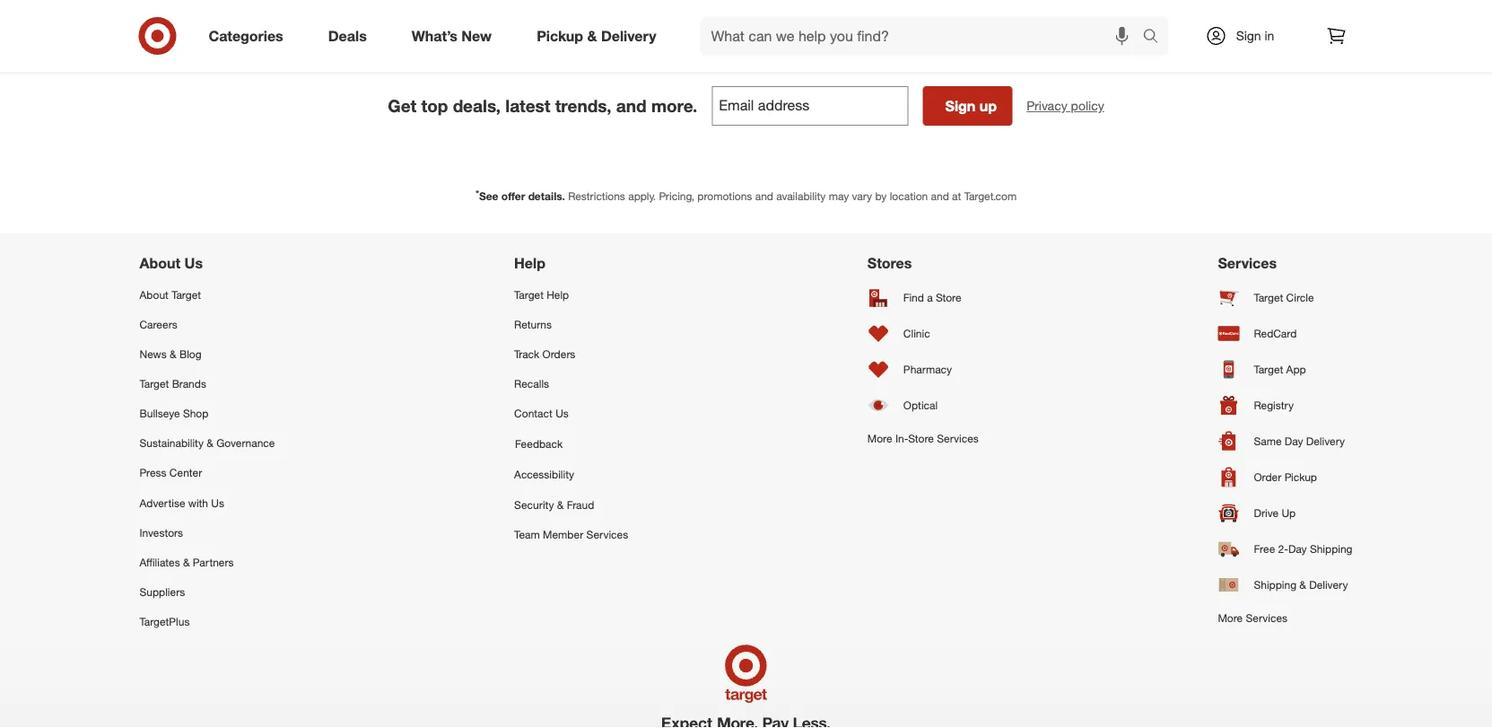 Task type: describe. For each thing, give the bounding box(es) containing it.
bullseye shop link
[[140, 399, 275, 428]]

feedback
[[515, 437, 563, 451]]

careers
[[140, 317, 178, 331]]

top
[[422, 95, 448, 116]]

What can we help you find? suggestions appear below search field
[[701, 16, 1148, 56]]

target app link
[[1219, 351, 1353, 387]]

sign in
[[1237, 28, 1275, 44]]

pickup inside 'link'
[[1285, 470, 1318, 484]]

policy
[[1071, 98, 1105, 114]]

target for target circle
[[1255, 291, 1284, 304]]

press center
[[140, 466, 202, 480]]

more services
[[1219, 611, 1288, 624]]

drive up
[[1255, 506, 1297, 520]]

news
[[140, 347, 167, 361]]

search button
[[1135, 16, 1178, 59]]

feedback button
[[515, 428, 629, 460]]

categories
[[209, 27, 283, 45]]

suppliers
[[140, 585, 185, 599]]

advertisement region
[[118, 0, 1375, 39]]

about target link
[[140, 280, 275, 309]]

target circle
[[1255, 291, 1315, 304]]

us for about us
[[185, 254, 203, 272]]

services up target circle
[[1219, 254, 1278, 272]]

news & blog
[[140, 347, 202, 361]]

deals link
[[313, 16, 389, 56]]

* see offer details. restrictions apply. pricing, promotions and availability may vary by location and at target.com
[[476, 187, 1017, 203]]

what's new link
[[397, 16, 515, 56]]

more for more in-store services
[[868, 431, 893, 445]]

sustainability & governance
[[140, 436, 275, 450]]

shipping & delivery
[[1255, 578, 1349, 591]]

sign up
[[946, 97, 997, 115]]

sign for sign in
[[1237, 28, 1262, 44]]

target brands link
[[140, 369, 275, 399]]

suppliers link
[[140, 577, 275, 607]]

optical
[[904, 398, 938, 412]]

target brands
[[140, 377, 206, 390]]

same
[[1255, 434, 1282, 448]]

more services link
[[1219, 603, 1353, 632]]

1 horizontal spatial and
[[756, 190, 774, 203]]

security
[[515, 498, 554, 511]]

shop
[[183, 407, 209, 420]]

order pickup
[[1255, 470, 1318, 484]]

offer
[[502, 190, 525, 203]]

returns link
[[515, 309, 629, 339]]

advertise
[[140, 496, 185, 509]]

free
[[1255, 542, 1276, 556]]

pharmacy
[[904, 363, 953, 376]]

team
[[515, 527, 540, 541]]

security & fraud
[[515, 498, 595, 511]]

in-
[[896, 431, 909, 445]]

store for in-
[[909, 431, 934, 445]]

services down shipping & delivery link
[[1247, 611, 1288, 624]]

more in-store services link
[[868, 423, 979, 453]]

blog
[[179, 347, 202, 361]]

bullseye
[[140, 407, 180, 420]]

0 horizontal spatial shipping
[[1255, 578, 1297, 591]]

affiliates
[[140, 555, 180, 569]]

us for contact us
[[556, 407, 569, 420]]

2-
[[1279, 542, 1289, 556]]

target for target app
[[1255, 363, 1284, 376]]

& for sustainability
[[207, 436, 214, 450]]

partners
[[193, 555, 234, 569]]

advertise with us link
[[140, 488, 275, 518]]

about for about target
[[140, 288, 169, 301]]

bullseye shop
[[140, 407, 209, 420]]

brands
[[172, 377, 206, 390]]

targetplus
[[140, 615, 190, 628]]

target app
[[1255, 363, 1307, 376]]

delivery for same day delivery
[[1307, 434, 1346, 448]]

center
[[169, 466, 202, 480]]

registry link
[[1219, 387, 1353, 423]]

free 2-day shipping link
[[1219, 531, 1353, 567]]

delivery for pickup & delivery
[[601, 27, 657, 45]]

stores
[[868, 254, 912, 272]]

affiliates & partners
[[140, 555, 234, 569]]

target circle link
[[1219, 280, 1353, 315]]

categories link
[[193, 16, 306, 56]]

2 horizontal spatial and
[[931, 190, 950, 203]]

up
[[1282, 506, 1297, 520]]

what's
[[412, 27, 458, 45]]

track orders link
[[515, 339, 629, 369]]

investors link
[[140, 518, 275, 547]]

at
[[953, 190, 962, 203]]

what's new
[[412, 27, 492, 45]]

deals
[[328, 27, 367, 45]]

store for a
[[936, 291, 962, 304]]

0 vertical spatial day
[[1285, 434, 1304, 448]]

governance
[[217, 436, 275, 450]]

& for security
[[557, 498, 564, 511]]

target for target help
[[515, 288, 544, 301]]

& for news
[[170, 347, 176, 361]]

member
[[543, 527, 584, 541]]

circle
[[1287, 291, 1315, 304]]

1 horizontal spatial help
[[547, 288, 569, 301]]



Task type: locate. For each thing, give the bounding box(es) containing it.
and left the at
[[931, 190, 950, 203]]

more for more services
[[1219, 611, 1244, 624]]

accessibility link
[[515, 460, 629, 490]]

new
[[462, 27, 492, 45]]

sign left in
[[1237, 28, 1262, 44]]

day right free at the bottom of page
[[1289, 542, 1308, 556]]

& right affiliates
[[183, 555, 190, 569]]

& left fraud
[[557, 498, 564, 511]]

targetplus link
[[140, 607, 275, 637]]

in
[[1265, 28, 1275, 44]]

orders
[[543, 347, 576, 361]]

1 vertical spatial shipping
[[1255, 578, 1297, 591]]

drive up link
[[1219, 495, 1353, 531]]

target for target brands
[[140, 377, 169, 390]]

target
[[172, 288, 201, 301], [515, 288, 544, 301], [1255, 291, 1284, 304], [1255, 363, 1284, 376], [140, 377, 169, 390]]

privacy
[[1027, 98, 1068, 114]]

1 horizontal spatial pickup
[[1285, 470, 1318, 484]]

app
[[1287, 363, 1307, 376]]

1 vertical spatial day
[[1289, 542, 1308, 556]]

about up about target
[[140, 254, 181, 272]]

drive
[[1255, 506, 1279, 520]]

us
[[185, 254, 203, 272], [556, 407, 569, 420], [211, 496, 224, 509]]

trends,
[[555, 95, 612, 116]]

a
[[928, 291, 933, 304]]

1 vertical spatial about
[[140, 288, 169, 301]]

1 vertical spatial us
[[556, 407, 569, 420]]

services inside "link"
[[587, 527, 629, 541]]

about up careers
[[140, 288, 169, 301]]

sign up button
[[923, 86, 1013, 126]]

about
[[140, 254, 181, 272], [140, 288, 169, 301]]

& down bullseye shop link
[[207, 436, 214, 450]]

deals,
[[453, 95, 501, 116]]

shipping up shipping & delivery
[[1311, 542, 1353, 556]]

privacy policy link
[[1027, 97, 1105, 115]]

sign in link
[[1191, 16, 1303, 56]]

restrictions
[[568, 190, 626, 203]]

redcard
[[1255, 327, 1298, 340]]

delivery down free 2-day shipping
[[1310, 578, 1349, 591]]

target help link
[[515, 280, 629, 309]]

services down fraud
[[587, 527, 629, 541]]

0 vertical spatial about
[[140, 254, 181, 272]]

& for pickup
[[588, 27, 597, 45]]

delivery for shipping & delivery
[[1310, 578, 1349, 591]]

security & fraud link
[[515, 490, 629, 519]]

& inside shipping & delivery link
[[1300, 578, 1307, 591]]

shipping & delivery link
[[1219, 567, 1353, 603]]

0 horizontal spatial help
[[515, 254, 546, 272]]

target down about us
[[172, 288, 201, 301]]

track orders
[[515, 347, 576, 361]]

sustainability & governance link
[[140, 428, 275, 458]]

& down free 2-day shipping
[[1300, 578, 1307, 591]]

& up 'trends,'
[[588, 27, 597, 45]]

us up about target link
[[185, 254, 203, 272]]

news & blog link
[[140, 339, 275, 369]]

with
[[188, 496, 208, 509]]

& for affiliates
[[183, 555, 190, 569]]

apply.
[[629, 190, 656, 203]]

2 vertical spatial us
[[211, 496, 224, 509]]

press center link
[[140, 458, 275, 488]]

redcard link
[[1219, 315, 1353, 351]]

& left blog
[[170, 347, 176, 361]]

find
[[904, 291, 925, 304]]

2 horizontal spatial us
[[556, 407, 569, 420]]

and left availability
[[756, 190, 774, 203]]

help
[[515, 254, 546, 272], [547, 288, 569, 301]]

contact us link
[[515, 399, 629, 428]]

help up the returns link
[[547, 288, 569, 301]]

about target
[[140, 288, 201, 301]]

about for about us
[[140, 254, 181, 272]]

day right same on the bottom right
[[1285, 434, 1304, 448]]

0 horizontal spatial more
[[868, 431, 893, 445]]

get top deals, latest trends, and more.
[[388, 95, 698, 116]]

advertise with us
[[140, 496, 224, 509]]

0 vertical spatial store
[[936, 291, 962, 304]]

sponsored
[[1322, 40, 1375, 53]]

0 vertical spatial help
[[515, 254, 546, 272]]

sign left up
[[946, 97, 976, 115]]

more
[[868, 431, 893, 445], [1219, 611, 1244, 624]]

see
[[479, 190, 499, 203]]

1 horizontal spatial sign
[[1237, 28, 1262, 44]]

target down news
[[140, 377, 169, 390]]

careers link
[[140, 309, 275, 339]]

more left in-
[[868, 431, 893, 445]]

1 horizontal spatial shipping
[[1311, 542, 1353, 556]]

1 horizontal spatial more
[[1219, 611, 1244, 624]]

store down optical link
[[909, 431, 934, 445]]

services down optical link
[[937, 431, 979, 445]]

get
[[388, 95, 417, 116]]

0 horizontal spatial us
[[185, 254, 203, 272]]

us right contact
[[556, 407, 569, 420]]

may
[[829, 190, 849, 203]]

us right with
[[211, 496, 224, 509]]

vary
[[852, 190, 873, 203]]

0 horizontal spatial pickup
[[537, 27, 584, 45]]

1 horizontal spatial us
[[211, 496, 224, 509]]

clinic
[[904, 327, 931, 340]]

delivery up 'trends,'
[[601, 27, 657, 45]]

sign inside button
[[946, 97, 976, 115]]

shipping
[[1311, 542, 1353, 556], [1255, 578, 1297, 591]]

order
[[1255, 470, 1282, 484]]

search
[[1135, 29, 1178, 46]]

*
[[476, 187, 479, 199]]

1 about from the top
[[140, 254, 181, 272]]

press
[[140, 466, 167, 480]]

optical link
[[868, 387, 979, 423]]

pickup
[[537, 27, 584, 45], [1285, 470, 1318, 484]]

fraud
[[567, 498, 595, 511]]

1 vertical spatial store
[[909, 431, 934, 445]]

& inside sustainability & governance link
[[207, 436, 214, 450]]

recalls link
[[515, 369, 629, 399]]

1 vertical spatial pickup
[[1285, 470, 1318, 484]]

same day delivery
[[1255, 434, 1346, 448]]

1 vertical spatial more
[[1219, 611, 1244, 624]]

availability
[[777, 190, 826, 203]]

more down shipping & delivery link
[[1219, 611, 1244, 624]]

1 vertical spatial help
[[547, 288, 569, 301]]

details.
[[528, 190, 565, 203]]

privacy policy
[[1027, 98, 1105, 114]]

sign for sign up
[[946, 97, 976, 115]]

target left circle
[[1255, 291, 1284, 304]]

and left more.
[[617, 95, 647, 116]]

by
[[876, 190, 887, 203]]

& inside news & blog link
[[170, 347, 176, 361]]

team member services
[[515, 527, 629, 541]]

target left app
[[1255, 363, 1284, 376]]

shipping up more services link
[[1255, 578, 1297, 591]]

& inside pickup & delivery link
[[588, 27, 597, 45]]

pickup & delivery
[[537, 27, 657, 45]]

& inside security & fraud link
[[557, 498, 564, 511]]

0 horizontal spatial sign
[[946, 97, 976, 115]]

accessibility
[[515, 468, 575, 481]]

& inside affiliates & partners "link"
[[183, 555, 190, 569]]

0 vertical spatial shipping
[[1311, 542, 1353, 556]]

store
[[936, 291, 962, 304], [909, 431, 934, 445]]

1 vertical spatial delivery
[[1307, 434, 1346, 448]]

2 vertical spatial delivery
[[1310, 578, 1349, 591]]

contact
[[515, 407, 553, 420]]

1 vertical spatial sign
[[946, 97, 976, 115]]

services
[[1219, 254, 1278, 272], [937, 431, 979, 445], [587, 527, 629, 541], [1247, 611, 1288, 624]]

pricing,
[[659, 190, 695, 203]]

0 vertical spatial delivery
[[601, 27, 657, 45]]

target up the returns
[[515, 288, 544, 301]]

0 vertical spatial us
[[185, 254, 203, 272]]

help up target help
[[515, 254, 546, 272]]

1 horizontal spatial store
[[936, 291, 962, 304]]

0 vertical spatial pickup
[[537, 27, 584, 45]]

0 vertical spatial more
[[868, 431, 893, 445]]

promotions
[[698, 190, 753, 203]]

registry
[[1255, 398, 1294, 412]]

pickup right order
[[1285, 470, 1318, 484]]

None text field
[[712, 86, 909, 126]]

0 horizontal spatial and
[[617, 95, 647, 116]]

target: expect more. pay less. image
[[494, 637, 999, 728]]

0 vertical spatial sign
[[1237, 28, 1262, 44]]

2 about from the top
[[140, 288, 169, 301]]

store right a
[[936, 291, 962, 304]]

investors
[[140, 526, 183, 539]]

returns
[[515, 317, 552, 331]]

team member services link
[[515, 519, 629, 549]]

& for shipping
[[1300, 578, 1307, 591]]

pickup up get top deals, latest trends, and more.
[[537, 27, 584, 45]]

0 horizontal spatial store
[[909, 431, 934, 445]]

delivery
[[601, 27, 657, 45], [1307, 434, 1346, 448], [1310, 578, 1349, 591]]

delivery up order pickup
[[1307, 434, 1346, 448]]



Task type: vqa. For each thing, say whether or not it's contained in the screenshot.
accurate
no



